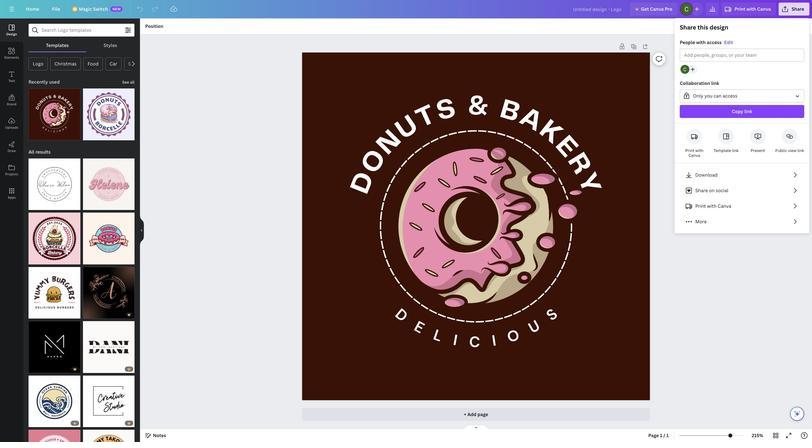 Task type: locate. For each thing, give the bounding box(es) containing it.
simple modern donuts and bakery badge logo image
[[83, 89, 135, 140]]

text
[[8, 78, 15, 83]]

1 horizontal spatial o
[[505, 325, 522, 348]]

1 vertical spatial u
[[525, 316, 543, 338]]

1 horizontal spatial e
[[551, 132, 582, 163]]

recently used button
[[28, 76, 60, 89]]

1 horizontal spatial i
[[491, 331, 497, 351]]

o inside the o u s
[[505, 325, 522, 348]]

share this design group
[[675, 23, 810, 124]]

1 horizontal spatial print
[[696, 203, 706, 209]]

link inside button
[[745, 108, 753, 114]]

access left edit
[[707, 39, 722, 45]]

simple modern donuts and bakery badge logo group
[[83, 85, 135, 140]]

0 horizontal spatial e
[[411, 317, 428, 338]]

n
[[373, 126, 407, 160]]

collaboration
[[680, 80, 710, 86]]

design
[[710, 23, 729, 31]]

o for o
[[358, 146, 392, 178]]

download button
[[680, 169, 805, 182]]

link right the view
[[798, 148, 804, 153]]

Add people, groups, or your team text field
[[684, 49, 800, 61]]

i right "l"
[[452, 331, 459, 351]]

0 vertical spatial u
[[392, 112, 423, 145]]

2 horizontal spatial print
[[735, 6, 746, 12]]

brand
[[7, 102, 16, 106]]

copy link
[[732, 108, 753, 114]]

0 horizontal spatial print
[[686, 148, 695, 153]]

0 vertical spatial print with canva
[[735, 6, 771, 12]]

0 horizontal spatial o
[[358, 146, 392, 178]]

get canva pro
[[641, 6, 673, 12]]

black white modern handwritten square studio logo image
[[83, 376, 135, 427]]

share inside group
[[680, 23, 697, 31]]

recently used
[[29, 79, 60, 85]]

s
[[128, 61, 131, 67]]

link for collaboration link
[[712, 80, 719, 86]]

o for o u s
[[505, 325, 522, 348]]

e
[[551, 132, 582, 163], [411, 317, 428, 338]]

logo button
[[29, 57, 48, 70]]

link for copy link
[[745, 108, 753, 114]]

1 horizontal spatial s
[[542, 305, 562, 325]]

o u s
[[505, 305, 562, 348]]

print
[[735, 6, 746, 12], [686, 148, 695, 153], [696, 203, 706, 209]]

show pages image
[[461, 425, 492, 430]]

/
[[664, 433, 666, 439]]

canva up download
[[689, 153, 701, 158]]

magic switch
[[79, 6, 108, 12]]

2 vertical spatial print with canva
[[696, 203, 732, 209]]

r
[[563, 149, 595, 179]]

results
[[35, 149, 51, 155]]

1 vertical spatial e
[[411, 317, 428, 338]]

1 vertical spatial d
[[391, 305, 412, 326]]

design button
[[0, 18, 23, 42]]

d inside d e l
[[391, 305, 412, 326]]

canva left share dropdown button
[[758, 6, 771, 12]]

1 vertical spatial print
[[686, 148, 695, 153]]

new
[[112, 6, 121, 11]]

share for share on social
[[696, 187, 708, 194]]

canva inside print with canva button
[[718, 203, 732, 209]]

0 vertical spatial o
[[358, 146, 392, 178]]

1
[[86, 312, 88, 317], [660, 433, 663, 439], [667, 433, 669, 439]]

1 horizontal spatial d
[[391, 305, 412, 326]]

share inside dropdown button
[[792, 6, 805, 12]]

0 vertical spatial e
[[551, 132, 582, 163]]

1 right /
[[667, 433, 669, 439]]

cute simple circle arch burger restaurant food logo image
[[29, 267, 80, 319]]

share for share this design
[[680, 23, 697, 31]]

u
[[392, 112, 423, 145], [525, 316, 543, 338]]

2 horizontal spatial 1
[[667, 433, 669, 439]]

&
[[468, 93, 489, 120]]

+ add page
[[464, 412, 488, 418]]

uploads button
[[0, 112, 23, 135]]

canva down social
[[718, 203, 732, 209]]

d
[[348, 169, 380, 198], [391, 305, 412, 326]]

ivory black luxury minimalist personal name logo group
[[83, 318, 135, 373]]

0 vertical spatial d
[[348, 169, 380, 198]]

0 horizontal spatial s
[[434, 95, 459, 126]]

access right can
[[723, 93, 738, 99]]

1 vertical spatial s
[[542, 305, 562, 325]]

pink delicious and sweet cake business logo group
[[29, 426, 80, 442]]

1 horizontal spatial access
[[723, 93, 738, 99]]

retro sweet cake and bakery badge logo group
[[29, 209, 80, 264]]

copy link button
[[680, 105, 805, 118]]

cute colorful playful japanese food circle logo group
[[83, 426, 135, 442]]

print inside dropdown button
[[735, 6, 746, 12]]

0 vertical spatial s
[[434, 95, 459, 126]]

s
[[434, 95, 459, 126], [542, 305, 562, 325]]

link up only you can access
[[712, 80, 719, 86]]

see
[[122, 79, 129, 85]]

o
[[358, 146, 392, 178], [505, 325, 522, 348]]

i right c on the bottom
[[491, 331, 497, 351]]

people with access edit
[[680, 39, 733, 45]]

elements button
[[0, 42, 23, 65]]

template
[[714, 148, 731, 153]]

s inside the o u s
[[542, 305, 562, 325]]

canva left pro
[[650, 6, 664, 12]]

people
[[680, 39, 695, 45]]

present
[[751, 148, 766, 153]]

access inside button
[[723, 93, 738, 99]]

canva inside get canva pro button
[[650, 6, 664, 12]]

k
[[535, 116, 567, 149]]

list
[[680, 169, 805, 228]]

templates
[[46, 42, 69, 48]]

social
[[716, 187, 729, 194]]

0 vertical spatial share
[[792, 6, 805, 12]]

christmas
[[54, 61, 77, 67]]

add
[[468, 412, 477, 418]]

access
[[707, 39, 722, 45], [723, 93, 738, 99]]

link right copy
[[745, 108, 753, 114]]

i
[[452, 331, 459, 351], [491, 331, 497, 351]]

print with canva inside button
[[696, 203, 732, 209]]

side panel tab list
[[0, 18, 23, 205]]

get canva pro button
[[630, 3, 678, 16]]

share for share
[[792, 6, 805, 12]]

of
[[89, 312, 92, 317]]

0 horizontal spatial d
[[348, 169, 380, 198]]

position button
[[143, 21, 166, 31]]

1 vertical spatial o
[[505, 325, 522, 348]]

draw
[[8, 149, 16, 153]]

apps
[[8, 195, 16, 200]]

print with canva
[[735, 6, 771, 12], [686, 148, 704, 158], [696, 203, 732, 209]]

1 left /
[[660, 433, 663, 439]]

brand button
[[0, 89, 23, 112]]

0 horizontal spatial access
[[707, 39, 722, 45]]

1 left of in the bottom left of the page
[[86, 312, 88, 317]]

1 vertical spatial share
[[680, 23, 697, 31]]

edit button
[[725, 39, 733, 46]]

0 vertical spatial print
[[735, 6, 746, 12]]

main menu bar
[[0, 0, 812, 18]]

1 horizontal spatial u
[[525, 316, 543, 338]]

link right template
[[732, 148, 739, 153]]

1 horizontal spatial 1
[[660, 433, 663, 439]]

1 vertical spatial access
[[723, 93, 738, 99]]

2 vertical spatial print
[[696, 203, 706, 209]]

public view link
[[776, 148, 804, 153]]

2 vertical spatial share
[[696, 187, 708, 194]]

print with canva button
[[680, 200, 805, 213]]

link
[[712, 80, 719, 86], [745, 108, 753, 114], [732, 148, 739, 153], [798, 148, 804, 153]]

apps button
[[0, 182, 23, 205]]

pink delicious and sweet cake business logo image
[[29, 430, 80, 442]]

design
[[6, 32, 17, 36]]

215%
[[752, 433, 764, 439]]

print with canva button
[[722, 3, 776, 16]]

share
[[792, 6, 805, 12], [680, 23, 697, 31], [696, 187, 708, 194]]

blue and white circle surfing club logo group
[[29, 372, 80, 427]]

0 horizontal spatial 1
[[86, 312, 88, 317]]

share inside button
[[696, 187, 708, 194]]

white black m letter design business identity for digital design company logo image
[[29, 321, 80, 373]]

only you can access
[[693, 93, 738, 99]]

share on social
[[696, 187, 729, 194]]

with inside button
[[707, 203, 717, 209]]



Task type: describe. For each thing, give the bounding box(es) containing it.
projects button
[[0, 159, 23, 182]]

a
[[516, 104, 547, 137]]

styles button
[[86, 39, 135, 52]]

public
[[776, 148, 787, 153]]

list containing download
[[680, 169, 805, 228]]

l
[[431, 325, 445, 347]]

hide image
[[140, 215, 144, 246]]

more
[[696, 219, 707, 225]]

food
[[88, 61, 99, 67]]

only
[[693, 93, 704, 99]]

car button
[[105, 57, 121, 70]]

canva assistant image
[[794, 410, 801, 418]]

elegant circle signature photography logo group
[[29, 155, 80, 210]]

notes button
[[143, 431, 169, 441]]

e inside d e l
[[411, 317, 428, 338]]

logo
[[33, 61, 43, 67]]

can
[[714, 93, 722, 99]]

food button
[[83, 57, 103, 70]]

template link
[[714, 148, 739, 153]]

pink bold retro aesthetic makeup artist circle logo group
[[83, 155, 135, 210]]

file button
[[47, 3, 65, 16]]

home link
[[21, 3, 44, 16]]

elements
[[4, 55, 19, 60]]

+
[[464, 412, 467, 418]]

see all
[[122, 79, 135, 85]]

page
[[478, 412, 488, 418]]

notes
[[153, 433, 166, 439]]

view
[[788, 148, 797, 153]]

0 horizontal spatial u
[[392, 112, 423, 145]]

with inside print with canva
[[696, 148, 704, 153]]

pink bold retro aesthetic makeup artist circle logo image
[[83, 158, 135, 210]]

retro sweet cake and bakery badge logo image
[[29, 213, 80, 264]]

pro
[[665, 6, 673, 12]]

home
[[26, 6, 39, 12]]

d for d e l
[[391, 305, 412, 326]]

share on social button
[[680, 184, 805, 197]]

d for d
[[348, 169, 380, 198]]

+ add page button
[[302, 408, 650, 421]]

christmas button
[[50, 57, 81, 70]]

this
[[698, 23, 709, 31]]

position
[[145, 23, 163, 29]]

on
[[709, 187, 715, 194]]

0 horizontal spatial i
[[452, 331, 459, 351]]

all
[[130, 79, 135, 85]]

uploads
[[5, 125, 18, 130]]

1 of 2
[[86, 312, 95, 317]]

you
[[705, 93, 713, 99]]

recently
[[29, 79, 48, 85]]

modern illustrative sweet donuts free logo group
[[83, 209, 135, 264]]

magic
[[79, 6, 92, 12]]

modern illustrative sweet donuts free logo image
[[83, 213, 135, 264]]

y
[[573, 170, 605, 198]]

link for template link
[[732, 148, 739, 153]]

canva inside print with canva dropdown button
[[758, 6, 771, 12]]

215% button
[[747, 431, 768, 441]]

t
[[413, 102, 440, 133]]

file
[[52, 6, 60, 12]]

white black m letter design business identity for digital design company logo group
[[29, 318, 80, 373]]

all results
[[29, 149, 51, 155]]

rose gold elegant monogram floral circular logo group
[[83, 263, 135, 319]]

black white modern handwritten square studio logo group
[[83, 372, 135, 427]]

Design title text field
[[568, 3, 628, 16]]

share this design
[[680, 23, 729, 31]]

print inside button
[[696, 203, 706, 209]]

s button
[[124, 57, 135, 70]]

elegant circle signature photography logo image
[[29, 158, 80, 210]]

d e l
[[391, 305, 445, 347]]

see all button
[[122, 76, 135, 89]]

car
[[110, 61, 117, 67]]

projects
[[5, 172, 18, 176]]

switch
[[93, 6, 108, 12]]

2
[[93, 312, 95, 317]]

with inside dropdown button
[[747, 6, 756, 12]]

1 vertical spatial print with canva
[[686, 148, 704, 158]]

draw button
[[0, 135, 23, 159]]

print with canva inside dropdown button
[[735, 6, 771, 12]]

page 1 / 1
[[649, 433, 669, 439]]

used
[[49, 79, 60, 85]]

templates button
[[29, 39, 86, 52]]

more button
[[680, 215, 805, 228]]

share button
[[779, 3, 810, 16]]

styles
[[104, 42, 117, 48]]

cute simple circle arch burger restaurant food logo group
[[29, 263, 80, 319]]

with inside share this design group
[[696, 39, 706, 45]]

Search Logo templates search field
[[42, 24, 122, 36]]

all
[[29, 149, 34, 155]]

cute colorful playful japanese food circle logo image
[[83, 430, 135, 442]]

blue and white circle surfing club logo image
[[29, 376, 80, 427]]

copy
[[732, 108, 744, 114]]

1 inside rose gold elegant monogram floral circular logo group
[[86, 312, 88, 317]]

pink and brown flat illustrative donuts & bakery food logo image
[[29, 89, 80, 140]]

get
[[641, 6, 649, 12]]

Only you can access button
[[680, 90, 805, 102]]

text button
[[0, 65, 23, 89]]

pink and brown flat illustrative donuts & bakery food logo group
[[29, 85, 80, 140]]

0 vertical spatial access
[[707, 39, 722, 45]]

download
[[696, 172, 718, 178]]

edit
[[725, 39, 733, 45]]

page
[[649, 433, 659, 439]]

collaboration link
[[680, 80, 719, 86]]

u inside the o u s
[[525, 316, 543, 338]]

c
[[469, 333, 480, 352]]



Task type: vqa. For each thing, say whether or not it's contained in the screenshot.
Top Level Navigation element in the top of the page
no



